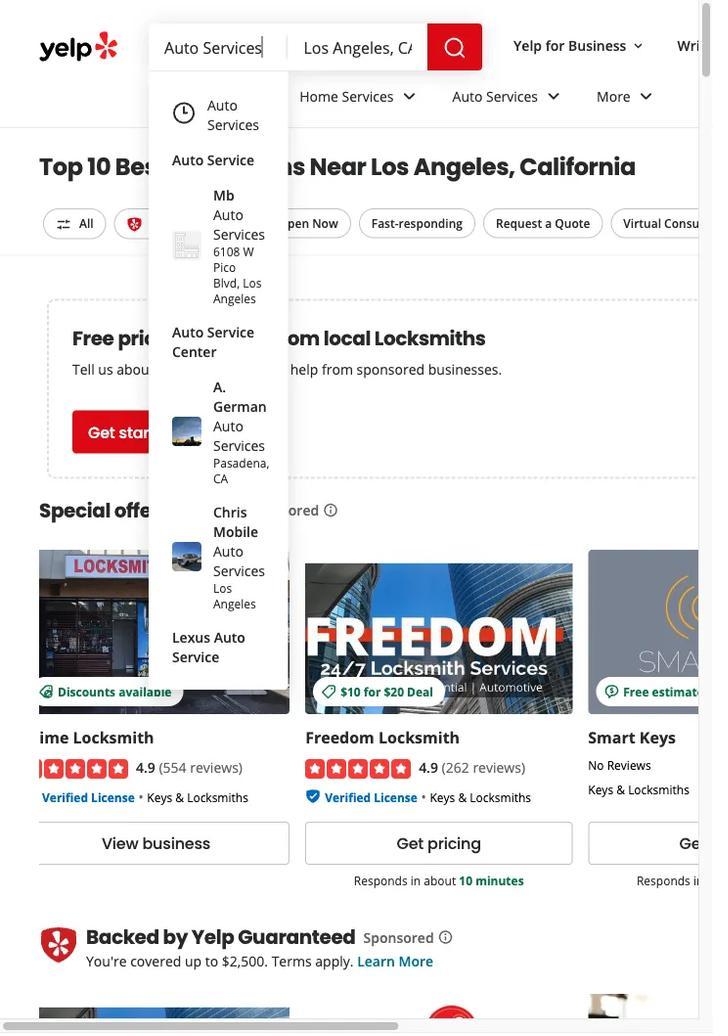 Task type: locate. For each thing, give the bounding box(es) containing it.
0 vertical spatial for
[[546, 36, 565, 54]]

up
[[185, 952, 202, 970]]

0 horizontal spatial license
[[91, 789, 135, 805]]

learn
[[357, 952, 395, 970]]

responding
[[399, 215, 463, 231]]

get inside get started button
[[88, 421, 115, 443]]

1 horizontal spatial &
[[458, 789, 467, 805]]

24 chevron down v2 image inside more link
[[635, 85, 658, 108]]

1 horizontal spatial a
[[707, 872, 713, 888]]

1 keys & locksmiths from the left
[[147, 789, 248, 805]]

in
[[411, 872, 421, 888], [694, 872, 704, 888]]

24 chevron down v2 image inside home services link
[[398, 85, 421, 108]]

special offers for you
[[39, 497, 241, 524]]

discounts
[[58, 683, 116, 699]]

0 horizontal spatial more
[[399, 952, 434, 970]]

verified license button up 'view'
[[42, 787, 135, 805]]

services up "auto service" link
[[207, 115, 259, 134]]

locksmiths down 4.9 (554 reviews)
[[187, 789, 248, 805]]

keys & locksmiths for prime locksmith
[[147, 789, 248, 805]]

quote
[[555, 215, 590, 231]]

1 horizontal spatial verified license
[[325, 789, 418, 805]]

1 horizontal spatial locksmith
[[379, 727, 460, 748]]

0 vertical spatial more
[[597, 87, 631, 105]]

1 horizontal spatial get
[[397, 832, 424, 854]]

special
[[39, 497, 110, 524]]

1 horizontal spatial from
[[322, 360, 353, 379]]

german
[[213, 397, 267, 415]]

auto down mobile
[[213, 542, 244, 560]]

p
[[711, 832, 713, 854]]

4.9 star rating image down the freedom
[[305, 759, 411, 778]]

1 locksmith from the left
[[73, 727, 154, 748]]

yelp
[[514, 36, 542, 54], [150, 215, 175, 231]]

0 horizontal spatial verified
[[42, 789, 88, 805]]

locksmiths inside 'free price estimates from local locksmiths tell us about your project and get help from sponsored businesses.'
[[375, 324, 486, 352]]

2 keys & locksmiths from the left
[[430, 789, 531, 805]]

verified license for second verified license button from the right
[[42, 789, 135, 805]]

1 vertical spatial service
[[207, 322, 254, 341]]

locksmiths up businesses.
[[375, 324, 486, 352]]

& down (262
[[458, 789, 467, 805]]

& down (554
[[175, 789, 184, 805]]

0 horizontal spatial a
[[545, 215, 552, 231]]

1 horizontal spatial auto services
[[453, 87, 538, 105]]

in down "get p"
[[694, 872, 704, 888]]

keys down the no
[[588, 781, 614, 797]]

0 horizontal spatial free
[[72, 324, 114, 352]]

get inside 'get p' button
[[680, 832, 707, 854]]

1 horizontal spatial verified license button
[[325, 787, 418, 805]]

a.
[[213, 377, 226, 396]]

0 vertical spatial about
[[117, 360, 154, 379]]

verified license up 'view'
[[42, 789, 135, 805]]

24 chevron down v2 image for more
[[635, 85, 658, 108]]

for left business
[[546, 36, 565, 54]]

free inside 'free price estimates from local locksmiths tell us about your project and get help from sponsored businesses.'
[[72, 324, 114, 352]]

& for prime locksmith
[[175, 789, 184, 805]]

service
[[207, 150, 254, 169], [207, 322, 254, 341], [172, 647, 219, 666]]

los inside mb auto services 6108 w pico blvd, los angeles
[[243, 275, 262, 291]]

service up mb
[[207, 150, 254, 169]]

license
[[91, 789, 135, 805], [374, 789, 418, 805]]

chris mobile auto services los angeles
[[213, 503, 265, 612]]

1 vertical spatial yelp
[[150, 215, 175, 231]]

1 horizontal spatial for
[[364, 683, 381, 699]]

yelp for business button
[[506, 27, 654, 63]]

4.9 star rating image
[[23, 759, 128, 778], [305, 759, 411, 778]]

none field near
[[304, 36, 412, 58]]

free
[[72, 324, 114, 352], [624, 683, 649, 699]]

license down freedom locksmith at bottom
[[374, 789, 418, 805]]

0 horizontal spatial verified license
[[42, 789, 135, 805]]

los down mobile
[[213, 580, 232, 596]]

0 vertical spatial angeles
[[213, 290, 256, 306]]

fast-responding button
[[359, 208, 476, 238]]

verified license right 16 verified v2 image
[[325, 789, 418, 805]]

& for freedom locksmith
[[458, 789, 467, 805]]

10 right "top"
[[87, 151, 111, 183]]

available
[[119, 683, 172, 699]]

estimates up smart keys link
[[652, 683, 710, 699]]

in down get pricing
[[411, 872, 421, 888]]

auto services link
[[437, 70, 581, 127], [160, 87, 277, 142]]

1 4.9 star rating image from the left
[[23, 759, 128, 778]]

filters group
[[39, 208, 713, 239]]

auto down mb
[[213, 205, 244, 224]]

1 responds from the left
[[354, 872, 408, 888]]

free right 16 free estimates v2 image
[[624, 683, 649, 699]]

auto services up "auto service" link
[[207, 95, 259, 134]]

yelp guaranteed
[[150, 215, 245, 231]]

0 horizontal spatial in
[[411, 872, 421, 888]]

0 horizontal spatial verified license button
[[42, 787, 135, 805]]

0 horizontal spatial los
[[213, 580, 232, 596]]

discounts available
[[58, 683, 172, 699]]

0 horizontal spatial locksmith
[[73, 727, 154, 748]]

more inside business categories element
[[597, 87, 631, 105]]

los right near
[[371, 151, 409, 183]]

responds down get pricing
[[354, 872, 408, 888]]

2 vertical spatial los
[[213, 580, 232, 596]]

keys & locksmiths down 4.9 (554 reviews)
[[147, 789, 248, 805]]

16 discount available v2 image
[[38, 684, 54, 699]]

2 24 chevron down v2 image from the left
[[635, 85, 658, 108]]

from
[[273, 324, 320, 352], [322, 360, 353, 379]]

get pricing
[[397, 832, 481, 854]]

service down lexus
[[172, 647, 219, 666]]

1 vertical spatial sponsored
[[364, 928, 434, 947]]

1 horizontal spatial estimates
[[652, 683, 710, 699]]

$2,500.
[[222, 952, 268, 970]]

auto services link down search icon
[[437, 70, 581, 127]]

0 horizontal spatial keys & locksmiths
[[147, 789, 248, 805]]

auto inside "auto service center"
[[172, 322, 204, 341]]

10 left minutes on the bottom
[[459, 872, 473, 888]]

2 horizontal spatial get
[[680, 832, 707, 854]]

for for $10
[[364, 683, 381, 699]]

reviews)
[[190, 757, 243, 776], [473, 757, 526, 776]]

a
[[545, 215, 552, 231], [707, 872, 713, 888]]

1 angeles from the top
[[213, 290, 256, 306]]

0 horizontal spatial about
[[117, 360, 154, 379]]

business categories element
[[149, 70, 713, 127]]

1 horizontal spatial verified
[[325, 789, 371, 805]]

responds for responds in a
[[637, 872, 691, 888]]

1 verified license from the left
[[42, 789, 135, 805]]

free up tell at the top left of the page
[[72, 324, 114, 352]]

& down reviews
[[617, 781, 625, 797]]

for inside button
[[546, 36, 565, 54]]

0 vertical spatial yelp
[[514, 36, 542, 54]]

angeles
[[213, 290, 256, 306], [213, 596, 256, 612]]

about down get pricing
[[424, 872, 456, 888]]

pico
[[213, 259, 236, 275]]

help
[[290, 360, 318, 379]]

0 vertical spatial a
[[545, 215, 552, 231]]

0 horizontal spatial estimates
[[171, 324, 269, 352]]

1 horizontal spatial 4.9
[[419, 757, 438, 776]]

0 vertical spatial sponsored
[[249, 501, 319, 520]]

&
[[617, 781, 625, 797], [175, 789, 184, 805], [458, 789, 467, 805]]

mb
[[213, 185, 235, 204]]

consulta
[[665, 215, 713, 231]]

and
[[239, 360, 263, 379]]

mb auto services 6108 w pico blvd, los angeles
[[213, 185, 265, 306]]

None search field
[[149, 23, 486, 70]]

1 horizontal spatial sponsored
[[364, 928, 434, 947]]

24 chevron down v2 image
[[398, 85, 421, 108], [635, 85, 658, 108]]

free price estimates from local locksmiths image
[[688, 347, 713, 445]]

services up 'ca'
[[213, 436, 265, 455]]

  text field
[[164, 36, 273, 58]]

0 horizontal spatial auto services link
[[160, 87, 277, 142]]

locksmiths down 4.9 (262 reviews)
[[470, 789, 531, 805]]

get for get started
[[88, 421, 115, 443]]

1 horizontal spatial keys & locksmiths
[[430, 789, 531, 805]]

2 4.9 from the left
[[419, 757, 438, 776]]

2 reviews) from the left
[[473, 757, 526, 776]]

0 horizontal spatial from
[[273, 324, 320, 352]]

los
[[371, 151, 409, 183], [243, 275, 262, 291], [213, 580, 232, 596]]

get left pricing
[[397, 832, 424, 854]]

learn more link
[[357, 952, 434, 970]]

2 horizontal spatial los
[[371, 151, 409, 183]]

verified for second verified license button from the right
[[42, 789, 88, 805]]

license up 'view'
[[91, 789, 135, 805]]

1 vertical spatial estimates
[[652, 683, 710, 699]]

0 vertical spatial service
[[207, 150, 254, 169]]

freedom locksmith
[[305, 727, 460, 748]]

auto services
[[453, 87, 538, 105], [207, 95, 259, 134]]

verified license button right 16 verified v2 image
[[325, 787, 418, 805]]

more right learn
[[399, 952, 434, 970]]

for for yelp
[[546, 36, 565, 54]]

1 4.9 from the left
[[136, 757, 155, 776]]

1 24 chevron down v2 image from the left
[[398, 85, 421, 108]]

locksmith for prime locksmith
[[73, 727, 154, 748]]

2 license from the left
[[374, 789, 418, 805]]

keys down (262
[[430, 789, 455, 805]]

auto services left 24 chevron down v2 image
[[453, 87, 538, 105]]

home services link
[[284, 70, 437, 127]]

yelp guaranteed button
[[114, 208, 258, 239]]

0 vertical spatial free
[[72, 324, 114, 352]]

0 horizontal spatial get
[[88, 421, 115, 443]]

16 free estimates v2 image
[[604, 684, 620, 699]]

in for about
[[411, 872, 421, 888]]

keys & locksmiths down 4.9 (262 reviews)
[[430, 789, 531, 805]]

1 horizontal spatial 24 chevron down v2 image
[[635, 85, 658, 108]]

verified license for second verified license button from the left
[[325, 789, 418, 805]]

angeles,
[[414, 151, 515, 183]]

yelp inside filters "group"
[[150, 215, 175, 231]]

1 horizontal spatial about
[[424, 872, 456, 888]]

16 chevron down v2 image
[[631, 38, 646, 54]]

for
[[546, 36, 565, 54], [174, 497, 200, 524], [364, 683, 381, 699]]

sponsored
[[357, 360, 425, 379]]

1 horizontal spatial more
[[597, 87, 631, 105]]

2 vertical spatial for
[[364, 683, 381, 699]]

16 yelp guaranteed v2 image
[[127, 217, 143, 232]]

price
[[118, 324, 167, 352]]

1 horizontal spatial los
[[243, 275, 262, 291]]

get started button
[[72, 410, 190, 454]]

free price estimates from local locksmiths tell us about your project and get help from sponsored businesses.
[[72, 324, 502, 379]]

1 horizontal spatial responds
[[637, 872, 691, 888]]

2 verified from the left
[[325, 789, 371, 805]]

4.9 left (554
[[136, 757, 155, 776]]

0 horizontal spatial for
[[174, 497, 200, 524]]

2 4.9 star rating image from the left
[[305, 759, 411, 778]]

locksmith down deal
[[379, 727, 460, 748]]

2 vertical spatial service
[[172, 647, 219, 666]]

businesses.
[[428, 360, 502, 379]]

angeles down pico
[[213, 290, 256, 306]]

keys down (554
[[147, 789, 172, 805]]

24 chevron down v2 image right home services
[[398, 85, 421, 108]]

2 responds from the left
[[637, 872, 691, 888]]

sponsored up learn more link on the right bottom of page
[[364, 928, 434, 947]]

lexus auto service
[[172, 628, 246, 666]]

4.9 (554 reviews)
[[136, 757, 243, 776]]

service inside "auto service center"
[[207, 322, 254, 341]]

verified down prime
[[42, 789, 88, 805]]

keys up reviews
[[640, 727, 676, 748]]

0 horizontal spatial 24 chevron down v2 image
[[398, 85, 421, 108]]

yelp up 24 chevron down v2 image
[[514, 36, 542, 54]]

you
[[204, 497, 241, 524]]

auto inside mb auto services 6108 w pico blvd, los angeles
[[213, 205, 244, 224]]

angeles up lexus auto service link
[[213, 596, 256, 612]]

get inside get pricing button
[[397, 832, 424, 854]]

2 in from the left
[[694, 872, 704, 888]]

2 angeles from the top
[[213, 596, 256, 612]]

more down business
[[597, 87, 631, 105]]

estimates up project
[[171, 324, 269, 352]]

$20
[[384, 683, 404, 699]]

16 deal v2 image
[[321, 684, 337, 699]]

auto right lexus
[[214, 628, 246, 646]]

0 horizontal spatial 4.9
[[136, 757, 155, 776]]

prime
[[23, 727, 69, 748]]

1 vertical spatial free
[[624, 683, 649, 699]]

2 horizontal spatial &
[[617, 781, 625, 797]]

services right home
[[342, 87, 394, 105]]

view business
[[102, 832, 211, 854]]

24 clock v2 image
[[172, 101, 196, 125]]

1 reviews) from the left
[[190, 757, 243, 776]]

0 horizontal spatial responds
[[354, 872, 408, 888]]

1 vertical spatial los
[[243, 275, 262, 291]]

24 chevron down v2 image
[[542, 85, 566, 108]]

for left '$20'
[[364, 683, 381, 699]]

4.9 star rating image down prime locksmith
[[23, 759, 128, 778]]

0 horizontal spatial yelp
[[150, 215, 175, 231]]

1 horizontal spatial free
[[624, 683, 649, 699]]

0 horizontal spatial reviews)
[[190, 757, 243, 776]]

2 locksmith from the left
[[379, 727, 460, 748]]

0 horizontal spatial 4.9 star rating image
[[23, 759, 128, 778]]

verified license
[[42, 789, 135, 805], [325, 789, 418, 805]]

auto down german
[[213, 416, 244, 435]]

near
[[310, 151, 366, 183]]

0 vertical spatial 10
[[87, 151, 111, 183]]

locksmith down discounts available
[[73, 727, 154, 748]]

for left you
[[174, 497, 200, 524]]

1 vertical spatial angeles
[[213, 596, 256, 612]]

auto down 24 clock v2 icon on the left top of page
[[172, 150, 204, 169]]

4.9 star rating image for prime
[[23, 759, 128, 778]]

(262
[[442, 757, 470, 776]]

get left p
[[680, 832, 707, 854]]

2 horizontal spatial for
[[546, 36, 565, 54]]

auto down search icon
[[453, 87, 483, 105]]

None field
[[164, 36, 273, 58], [304, 36, 412, 58], [164, 36, 273, 58]]

10
[[87, 151, 111, 183], [459, 872, 473, 888]]

restaurants
[[164, 87, 241, 105]]

reviews) right (554
[[190, 757, 243, 776]]

1 horizontal spatial license
[[374, 789, 418, 805]]

1 vertical spatial about
[[424, 872, 456, 888]]

service up center
[[207, 322, 254, 341]]

mobile
[[213, 522, 258, 541]]

los right blvd, on the top
[[243, 275, 262, 291]]

2 verified license from the left
[[325, 789, 418, 805]]

sponsored left 16 info v2 image at the left
[[249, 501, 319, 520]]

1 verified from the left
[[42, 789, 88, 805]]

view business link
[[23, 821, 290, 864]]

1 vertical spatial from
[[322, 360, 353, 379]]

keys & locksmiths for freedom locksmith
[[430, 789, 531, 805]]

1 horizontal spatial in
[[694, 872, 704, 888]]

responds down 'get p' button
[[637, 872, 691, 888]]

home
[[300, 87, 339, 105]]

a left quote
[[545, 215, 552, 231]]

1 horizontal spatial reviews)
[[473, 757, 526, 776]]

auto service link
[[160, 142, 273, 177]]

angeles inside chris mobile auto services los angeles
[[213, 596, 256, 612]]

get left started
[[88, 421, 115, 443]]

locksmiths down reviews
[[628, 781, 690, 797]]

1 in from the left
[[411, 872, 421, 888]]

0 horizontal spatial &
[[175, 789, 184, 805]]

from down local
[[322, 360, 353, 379]]

1 horizontal spatial yelp
[[514, 36, 542, 54]]

yelp right 16 yelp guaranteed v2 icon
[[150, 215, 175, 231]]

4.9 (262 reviews)
[[419, 757, 526, 776]]

auto up center
[[172, 322, 204, 341]]

1 horizontal spatial 10
[[459, 872, 473, 888]]

0 vertical spatial estimates
[[171, 324, 269, 352]]

deal
[[407, 683, 434, 699]]

verified right 16 verified v2 image
[[325, 789, 371, 805]]

16 info v2 image
[[323, 503, 339, 518]]

responds
[[354, 872, 408, 888], [637, 872, 691, 888]]

from up help
[[273, 324, 320, 352]]

auto services link up the auto service
[[160, 87, 277, 142]]

24 chevron down v2 image down 16 chevron down v2 icon
[[635, 85, 658, 108]]

get for get p
[[680, 832, 707, 854]]

0 horizontal spatial sponsored
[[249, 501, 319, 520]]

about right us
[[117, 360, 154, 379]]

a down p
[[707, 872, 713, 888]]

center
[[172, 342, 217, 361]]

get
[[267, 360, 287, 379]]

1 horizontal spatial 4.9 star rating image
[[305, 759, 411, 778]]

get
[[88, 421, 115, 443], [397, 832, 424, 854], [680, 832, 707, 854]]

reviews) right (262
[[473, 757, 526, 776]]

virtual consulta
[[624, 215, 713, 231]]

4.9 left (262
[[419, 757, 438, 776]]



Task type: describe. For each thing, give the bounding box(es) containing it.
open now
[[279, 215, 338, 231]]

0 vertical spatial los
[[371, 151, 409, 183]]

angeles inside mb auto services 6108 w pico blvd, los angeles
[[213, 290, 256, 306]]

free for estimates
[[624, 683, 649, 699]]

$10
[[341, 683, 361, 699]]

1 vertical spatial 10
[[459, 872, 473, 888]]

open now button
[[266, 208, 351, 238]]

covered
[[130, 952, 181, 970]]

$10 for $20 deal link
[[305, 549, 573, 714]]

locksmith for freedom locksmith
[[379, 727, 460, 748]]

w
[[243, 243, 254, 259]]

us
[[98, 360, 113, 379]]

1 license from the left
[[91, 789, 135, 805]]

auto service
[[172, 150, 254, 169]]

2 verified license button from the left
[[325, 787, 418, 805]]

24 chevron down v2 image for home services
[[398, 85, 421, 108]]

minutes
[[476, 872, 524, 888]]

request a quote button
[[483, 208, 603, 238]]

reviews
[[607, 757, 651, 773]]

auto service center link
[[160, 314, 277, 369]]

best
[[115, 151, 166, 183]]

search image
[[443, 36, 467, 60]]

(554
[[159, 757, 187, 776]]

1 vertical spatial for
[[174, 497, 200, 524]]

0 vertical spatial from
[[273, 324, 320, 352]]

auto inside a. german auto services pasadena, ca
[[213, 416, 244, 435]]

service for auto service center
[[207, 322, 254, 341]]

0 horizontal spatial auto services
[[207, 95, 259, 134]]

free estimates link
[[588, 549, 713, 714]]

view
[[102, 832, 138, 854]]

all button
[[43, 208, 106, 239]]

request
[[496, 215, 542, 231]]

responds in a
[[637, 872, 713, 888]]

get p
[[680, 832, 713, 854]]

Near text field
[[304, 36, 412, 58]]

apply.
[[315, 952, 354, 970]]

business
[[142, 832, 211, 854]]

0 horizontal spatial 10
[[87, 151, 111, 183]]

open
[[279, 215, 309, 231]]

auto inside chris mobile auto services los angeles
[[213, 542, 244, 560]]

services inside a. german auto services pasadena, ca
[[213, 436, 265, 455]]

sponsored for backed by yelp guaranteed
[[364, 928, 434, 947]]

1 vertical spatial a
[[707, 872, 713, 888]]

4.9 star rating image for freedom
[[305, 759, 411, 778]]

services left 24 chevron down v2 image
[[486, 87, 538, 105]]

started
[[119, 421, 175, 443]]

auto inside business categories element
[[453, 87, 483, 105]]

your
[[158, 360, 187, 379]]

a inside button
[[545, 215, 552, 231]]

yelp for yelp for business
[[514, 36, 542, 54]]

home services
[[300, 87, 394, 105]]

ca
[[213, 470, 228, 486]]

los inside chris mobile auto services los angeles
[[213, 580, 232, 596]]

pricing
[[428, 832, 481, 854]]

responds for responds in about 10 minutes
[[354, 872, 408, 888]]

service inside the lexus auto service
[[172, 647, 219, 666]]

yelp for yelp guaranteed
[[150, 215, 175, 231]]

16 filter v2 image
[[56, 217, 71, 232]]

chris
[[213, 503, 247, 521]]

california
[[520, 151, 636, 183]]

offers
[[114, 497, 170, 524]]

discounts available link
[[23, 549, 290, 714]]

tell
[[72, 360, 95, 379]]

by
[[163, 924, 188, 951]]

yelp for business
[[514, 36, 627, 54]]

backed
[[86, 924, 159, 951]]

services up pico
[[213, 225, 265, 243]]

lexus auto service link
[[160, 619, 277, 674]]

write
[[678, 36, 713, 54]]

get pricing button
[[305, 821, 573, 864]]

pasadena,
[[213, 455, 269, 471]]

backed by yelp guaranteed
[[86, 924, 356, 951]]

top
[[39, 151, 83, 183]]

1 verified license button from the left
[[42, 787, 135, 805]]

4.9 for prime locksmith
[[136, 757, 155, 776]]

verified for second verified license button from the left
[[325, 789, 371, 805]]

more link
[[581, 70, 674, 127]]

business
[[569, 36, 627, 54]]

blvd,
[[213, 275, 240, 291]]

reviews) for freedom locksmith
[[473, 757, 526, 776]]

smart
[[588, 727, 636, 748]]

auto inside the lexus auto service
[[214, 628, 246, 646]]

auto right 24 clock v2 icon on the left top of page
[[207, 95, 238, 114]]

no
[[588, 757, 604, 773]]

get for get pricing
[[397, 832, 424, 854]]

1 horizontal spatial auto services link
[[437, 70, 581, 127]]

in for a
[[694, 872, 704, 888]]

freedom
[[305, 727, 375, 748]]

1 vertical spatial more
[[399, 952, 434, 970]]

a. german auto services pasadena, ca
[[213, 377, 269, 486]]

4.9 for freedom locksmith
[[419, 757, 438, 776]]

& inside smart keys no reviews keys & locksmiths
[[617, 781, 625, 797]]

you're
[[86, 952, 127, 970]]

6108
[[213, 243, 240, 259]]

you're covered up to $2,500. terms apply. learn more
[[86, 952, 434, 970]]

yelp guaranteed
[[192, 924, 356, 951]]

smart keys link
[[588, 727, 676, 748]]

auto service center
[[172, 322, 254, 361]]

to
[[205, 952, 218, 970]]

estimates inside 'free price estimates from local locksmiths tell us about your project and get help from sponsored businesses.'
[[171, 324, 269, 352]]

services down mobile
[[213, 561, 265, 580]]

all
[[79, 215, 94, 231]]

about inside 'free price estimates from local locksmiths tell us about your project and get help from sponsored businesses.'
[[117, 360, 154, 379]]

get p button
[[588, 821, 713, 864]]

auto services inside business categories element
[[453, 87, 538, 105]]

terms
[[272, 952, 312, 970]]

free for price
[[72, 324, 114, 352]]

local
[[324, 324, 371, 352]]

write link
[[670, 27, 713, 63]]

locksmiths up mb
[[171, 151, 305, 183]]

service for auto service
[[207, 150, 254, 169]]

locksmiths inside smart keys no reviews keys & locksmiths
[[628, 781, 690, 797]]

Find text field
[[164, 36, 273, 58]]

virtual
[[624, 215, 662, 231]]

reviews) for prime locksmith
[[190, 757, 243, 776]]

top 10 best locksmiths near los angeles, california
[[39, 151, 636, 183]]

lexus
[[172, 628, 210, 646]]

sponsored for special offers for you
[[249, 501, 319, 520]]

prime locksmith link
[[23, 727, 154, 748]]

16 verified v2 image
[[305, 788, 321, 804]]

free estimates
[[624, 683, 710, 699]]

16 info v2 image
[[438, 930, 454, 945]]



Task type: vqa. For each thing, say whether or not it's contained in the screenshot.
RESPONDS
yes



